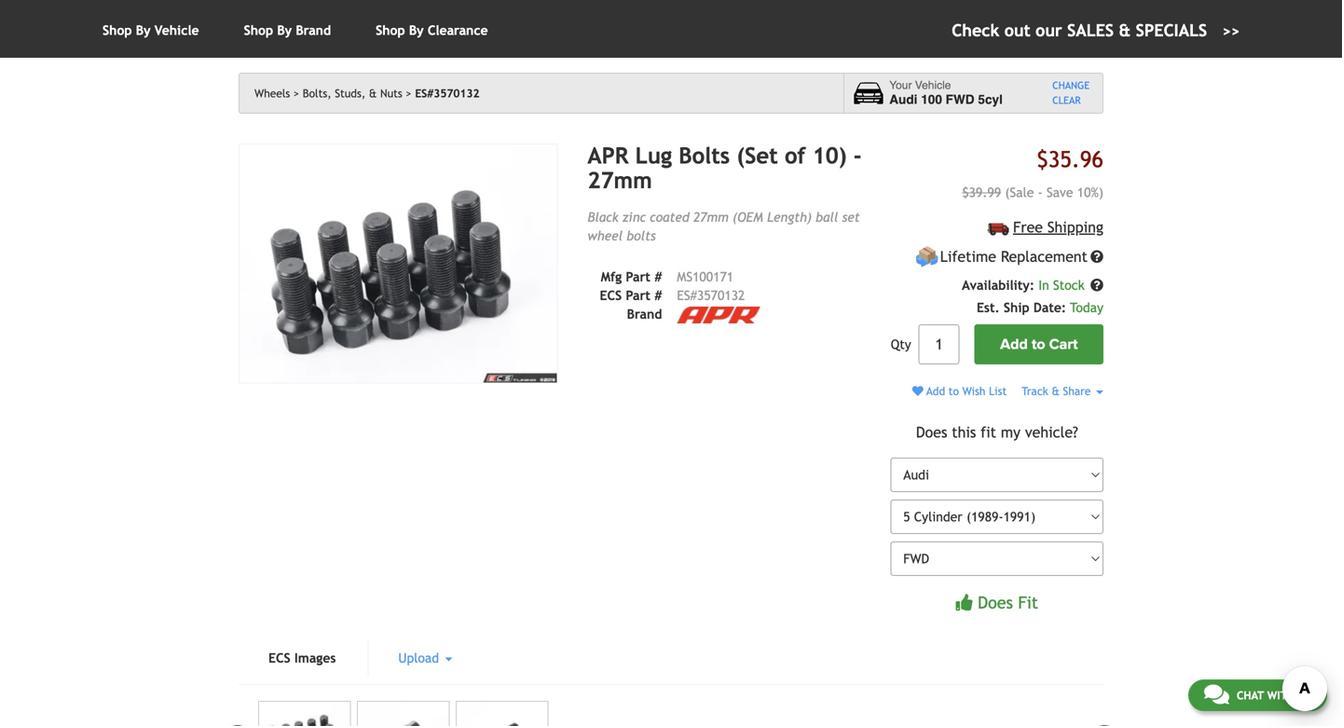 Task type: vqa. For each thing, say whether or not it's contained in the screenshot.
2nd Sale from the bottom of the page
no



Task type: locate. For each thing, give the bounding box(es) containing it.
0 vertical spatial -
[[854, 143, 862, 169]]

black
[[588, 210, 619, 224]]

ecs down mfg
[[600, 288, 622, 303]]

shop by vehicle
[[103, 23, 199, 38]]

es#3570132 - ms100171 - apr lug bolts (set of 10) - 27mm - black zinc coated 27mm (oem length) ball set wheel bolts - apr - audi volkswagen image
[[239, 144, 558, 384], [258, 701, 351, 726], [357, 701, 450, 726], [456, 701, 548, 726]]

$39.99
[[962, 185, 1001, 200]]

1 vertical spatial &
[[369, 87, 377, 100]]

1 horizontal spatial add
[[1000, 336, 1028, 353]]

track & share
[[1022, 385, 1094, 398]]

apr
[[588, 143, 629, 169]]

replacement
[[1001, 248, 1088, 265]]

0 horizontal spatial -
[[854, 143, 862, 169]]

1 horizontal spatial vehicle
[[915, 79, 951, 92]]

3 by from the left
[[409, 23, 424, 38]]

2 part from the top
[[626, 288, 651, 303]]

27mm up "zinc" at top left
[[588, 167, 652, 193]]

# up es# 3570132 brand
[[654, 269, 662, 284]]

2 vertical spatial &
[[1052, 385, 1060, 398]]

(set
[[737, 143, 778, 169]]

0 horizontal spatial &
[[369, 87, 377, 100]]

by for vehicle
[[136, 23, 151, 38]]

1 vertical spatial does
[[978, 593, 1013, 613]]

es#3570132
[[415, 87, 480, 100]]

1 # from the top
[[654, 269, 662, 284]]

fit
[[981, 423, 996, 441]]

$39.99 (sale - save 10%)
[[962, 185, 1104, 200]]

shop by clearance link
[[376, 23, 488, 38]]

1 vertical spatial add
[[926, 385, 945, 398]]

1 by from the left
[[136, 23, 151, 38]]

does right thumbs up 'image'
[[978, 593, 1013, 613]]

shop
[[103, 23, 132, 38], [244, 23, 273, 38], [376, 23, 405, 38]]

& left nuts
[[369, 87, 377, 100]]

2 question circle image from the top
[[1090, 279, 1104, 292]]

mfg part #
[[601, 269, 662, 284]]

ship
[[1004, 300, 1030, 315]]

lifetime replacement
[[940, 248, 1088, 265]]

to left cart
[[1032, 336, 1045, 353]]

1 horizontal spatial by
[[277, 23, 292, 38]]

10)
[[812, 143, 847, 169]]

1 horizontal spatial to
[[1032, 336, 1045, 353]]

today
[[1070, 300, 1104, 315]]

to inside button
[[1032, 336, 1045, 353]]

shop for shop by vehicle
[[103, 23, 132, 38]]

track & share button
[[1022, 385, 1104, 398]]

brand down ms100171 ecs part #
[[627, 306, 662, 321]]

brand inside es# 3570132 brand
[[627, 306, 662, 321]]

1 horizontal spatial -
[[1038, 185, 1043, 200]]

set
[[842, 210, 860, 224]]

1 vertical spatial vehicle
[[915, 79, 951, 92]]

sales
[[1067, 21, 1114, 40]]

question circle image up today on the right top of page
[[1090, 279, 1104, 292]]

1 vertical spatial part
[[626, 288, 651, 303]]

sales & specials
[[1067, 21, 1207, 40]]

free shipping image
[[988, 222, 1009, 235]]

0 horizontal spatial does
[[916, 423, 947, 441]]

part
[[626, 269, 651, 284], [626, 288, 651, 303]]

& right sales
[[1119, 21, 1131, 40]]

0 horizontal spatial by
[[136, 23, 151, 38]]

0 horizontal spatial shop
[[103, 23, 132, 38]]

2 horizontal spatial shop
[[376, 23, 405, 38]]

black zinc coated 27mm (oem length) ball set wheel bolts
[[588, 210, 860, 243]]

by
[[136, 23, 151, 38], [277, 23, 292, 38], [409, 23, 424, 38]]

&
[[1119, 21, 1131, 40], [369, 87, 377, 100], [1052, 385, 1060, 398]]

add down ship
[[1000, 336, 1028, 353]]

0 vertical spatial #
[[654, 269, 662, 284]]

brand up bolts,
[[296, 23, 331, 38]]

sales & specials link
[[952, 18, 1240, 43]]

2 horizontal spatial &
[[1119, 21, 1131, 40]]

bolts
[[627, 228, 656, 243]]

of
[[785, 143, 806, 169]]

ball
[[816, 210, 838, 224]]

1 shop from the left
[[103, 23, 132, 38]]

1 horizontal spatial brand
[[627, 306, 662, 321]]

0 vertical spatial to
[[1032, 336, 1045, 353]]

part inside ms100171 ecs part #
[[626, 288, 651, 303]]

1 vertical spatial -
[[1038, 185, 1043, 200]]

100
[[921, 92, 942, 107]]

- right 10)
[[854, 143, 862, 169]]

1 horizontal spatial does
[[978, 593, 1013, 613]]

35.96
[[1048, 146, 1104, 172]]

None text field
[[919, 324, 960, 365]]

coated
[[650, 210, 689, 224]]

1 part from the top
[[626, 269, 651, 284]]

0 horizontal spatial add
[[926, 385, 945, 398]]

wish
[[962, 385, 986, 398]]

-
[[854, 143, 862, 169], [1038, 185, 1043, 200]]

vehicle?
[[1025, 423, 1078, 441]]

chat with us link
[[1188, 679, 1327, 711]]

0 vertical spatial &
[[1119, 21, 1131, 40]]

heart image
[[912, 386, 923, 397]]

add to wish list
[[923, 385, 1007, 398]]

1 vertical spatial to
[[949, 385, 959, 398]]

27mm inside apr lug bolts (set of 10) - 27mm
[[588, 167, 652, 193]]

fwd
[[946, 92, 975, 107]]

with
[[1267, 689, 1295, 702]]

- inside apr lug bolts (set of 10) - 27mm
[[854, 143, 862, 169]]

0 vertical spatial 27mm
[[588, 167, 652, 193]]

to
[[1032, 336, 1045, 353], [949, 385, 959, 398]]

brand
[[296, 23, 331, 38], [627, 306, 662, 321]]

1 horizontal spatial shop
[[244, 23, 273, 38]]

bolts, studs, & nuts link
[[303, 87, 412, 100]]

question circle image
[[1090, 250, 1104, 263], [1090, 279, 1104, 292]]

0 vertical spatial does
[[916, 423, 947, 441]]

add
[[1000, 336, 1028, 353], [926, 385, 945, 398]]

shop for shop by brand
[[244, 23, 273, 38]]

0 horizontal spatial ecs
[[268, 650, 291, 665]]

vehicle
[[155, 23, 199, 38], [915, 79, 951, 92]]

2 shop from the left
[[244, 23, 273, 38]]

by for brand
[[277, 23, 292, 38]]

- left save
[[1038, 185, 1043, 200]]

bolts,
[[303, 87, 331, 100]]

1 vertical spatial 27mm
[[693, 210, 729, 224]]

0 vertical spatial question circle image
[[1090, 250, 1104, 263]]

27mm left (oem
[[693, 210, 729, 224]]

clear link
[[1052, 93, 1090, 108]]

0 horizontal spatial 27mm
[[588, 167, 652, 193]]

to left wish
[[949, 385, 959, 398]]

#
[[654, 269, 662, 284], [654, 288, 662, 303]]

0 vertical spatial part
[[626, 269, 651, 284]]

1 horizontal spatial ecs
[[600, 288, 622, 303]]

this product is lifetime replacement eligible image
[[915, 245, 939, 269]]

shop by brand link
[[244, 23, 331, 38]]

27mm
[[588, 167, 652, 193], [693, 210, 729, 224]]

0 vertical spatial vehicle
[[155, 23, 199, 38]]

1 question circle image from the top
[[1090, 250, 1104, 263]]

part right mfg
[[626, 269, 651, 284]]

your
[[889, 79, 912, 92]]

brand for shop by brand
[[296, 23, 331, 38]]

0 vertical spatial ecs
[[600, 288, 622, 303]]

2 by from the left
[[277, 23, 292, 38]]

27mm inside black zinc coated 27mm (oem length) ball set wheel bolts
[[693, 210, 729, 224]]

lifetime
[[940, 248, 996, 265]]

add right heart icon
[[926, 385, 945, 398]]

shipping
[[1047, 218, 1104, 236]]

length)
[[767, 210, 812, 224]]

2 horizontal spatial by
[[409, 23, 424, 38]]

1 vertical spatial #
[[654, 288, 662, 303]]

does left this
[[916, 423, 947, 441]]

ecs left images
[[268, 650, 291, 665]]

to for cart
[[1032, 336, 1045, 353]]

1 horizontal spatial &
[[1052, 385, 1060, 398]]

does fit
[[978, 593, 1038, 613]]

& right track
[[1052, 385, 1060, 398]]

0 horizontal spatial brand
[[296, 23, 331, 38]]

1 vertical spatial ecs
[[268, 650, 291, 665]]

3 shop from the left
[[376, 23, 405, 38]]

your vehicle audi 100 fwd 5cyl
[[889, 79, 1003, 107]]

free shipping
[[1013, 218, 1104, 236]]

clear
[[1052, 95, 1081, 106]]

& for track
[[1052, 385, 1060, 398]]

0 horizontal spatial to
[[949, 385, 959, 398]]

wheels
[[254, 87, 290, 100]]

0 vertical spatial add
[[1000, 336, 1028, 353]]

to for wish
[[949, 385, 959, 398]]

part down mfg part #
[[626, 288, 651, 303]]

1 vertical spatial brand
[[627, 306, 662, 321]]

question circle image down the shipping
[[1090, 250, 1104, 263]]

change link
[[1052, 78, 1090, 93]]

0 vertical spatial brand
[[296, 23, 331, 38]]

does for does this fit my vehicle?
[[916, 423, 947, 441]]

3570132
[[697, 288, 745, 303]]

# left es#
[[654, 288, 662, 303]]

5cyl
[[978, 92, 1003, 107]]

0 horizontal spatial vehicle
[[155, 23, 199, 38]]

qty
[[891, 337, 911, 352]]

ms100171 ecs part #
[[600, 269, 734, 303]]

add inside button
[[1000, 336, 1028, 353]]

2 # from the top
[[654, 288, 662, 303]]

1 vertical spatial question circle image
[[1090, 279, 1104, 292]]

1 horizontal spatial 27mm
[[693, 210, 729, 224]]



Task type: describe. For each thing, give the bounding box(es) containing it.
change clear
[[1052, 80, 1090, 106]]

stock
[[1053, 278, 1085, 293]]

shop by vehicle link
[[103, 23, 199, 38]]

add to cart
[[1000, 336, 1078, 353]]

ecs images link
[[239, 639, 366, 677]]

my
[[1001, 423, 1021, 441]]

chat
[[1237, 689, 1264, 702]]

apr image
[[677, 307, 760, 324]]

images
[[294, 650, 336, 665]]

(sale
[[1005, 185, 1034, 200]]

upload button
[[369, 639, 482, 677]]

studs,
[[335, 87, 366, 100]]

change
[[1052, 80, 1090, 91]]

zinc
[[622, 210, 646, 224]]

does this fit my vehicle?
[[916, 423, 1078, 441]]

est. ship date: today
[[977, 300, 1104, 315]]

list
[[989, 385, 1007, 398]]

bolts
[[679, 143, 730, 169]]

wheel
[[588, 228, 623, 243]]

free
[[1013, 218, 1043, 236]]

chat with us
[[1237, 689, 1311, 702]]

10%)
[[1077, 185, 1104, 200]]

ecs inside ms100171 ecs part #
[[600, 288, 622, 303]]

shop by brand
[[244, 23, 331, 38]]

es#
[[677, 288, 697, 303]]

add to cart button
[[975, 324, 1104, 365]]

by for clearance
[[409, 23, 424, 38]]

add for add to cart
[[1000, 336, 1028, 353]]

add for add to wish list
[[926, 385, 945, 398]]

does for does fit
[[978, 593, 1013, 613]]

availability: in stock
[[962, 278, 1089, 293]]

thumbs up image
[[956, 594, 973, 611]]

(oem
[[733, 210, 763, 224]]

availability:
[[962, 278, 1035, 293]]

shop for shop by clearance
[[376, 23, 405, 38]]

& for sales
[[1119, 21, 1131, 40]]

this
[[952, 423, 976, 441]]

shop by clearance
[[376, 23, 488, 38]]

save
[[1047, 185, 1073, 200]]

wheels link
[[254, 87, 299, 100]]

question circle image for lifetime replacement
[[1090, 250, 1104, 263]]

in
[[1038, 278, 1049, 293]]

clearance
[[428, 23, 488, 38]]

date:
[[1034, 300, 1066, 315]]

share
[[1063, 385, 1091, 398]]

track
[[1022, 385, 1048, 398]]

ms100171
[[677, 269, 734, 284]]

lug
[[635, 143, 672, 169]]

bolts, studs, & nuts
[[303, 87, 402, 100]]

audi
[[889, 92, 918, 107]]

upload
[[398, 650, 443, 665]]

est.
[[977, 300, 1000, 315]]

us
[[1298, 689, 1311, 702]]

specials
[[1136, 21, 1207, 40]]

cart
[[1049, 336, 1078, 353]]

brand for es# 3570132 brand
[[627, 306, 662, 321]]

ecs images
[[268, 650, 336, 665]]

apr lug bolts (set of 10) - 27mm
[[588, 143, 862, 193]]

fit
[[1018, 593, 1038, 613]]

# inside ms100171 ecs part #
[[654, 288, 662, 303]]

es# 3570132 brand
[[627, 288, 745, 321]]

nuts
[[380, 87, 402, 100]]

question circle image for in stock
[[1090, 279, 1104, 292]]

comments image
[[1204, 683, 1229, 706]]

add to wish list link
[[912, 385, 1007, 398]]

mfg
[[601, 269, 622, 284]]

vehicle inside your vehicle audi 100 fwd 5cyl
[[915, 79, 951, 92]]



